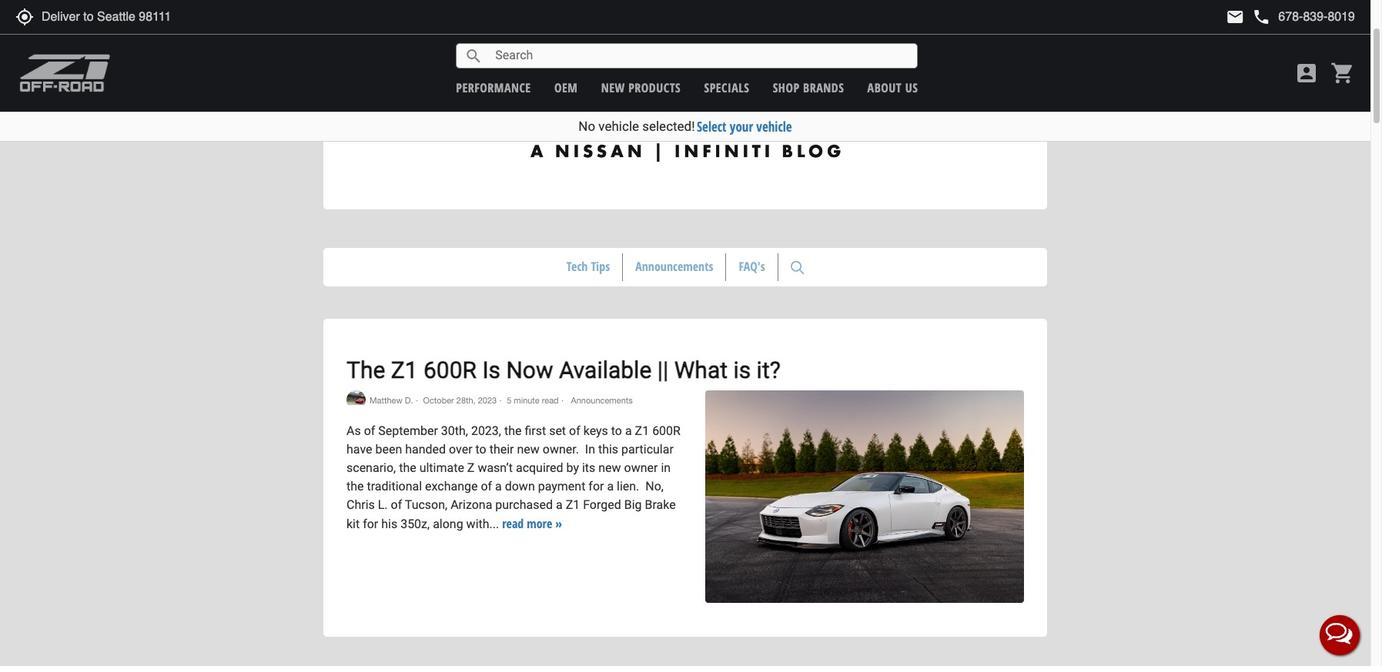 Task type: locate. For each thing, give the bounding box(es) containing it.
with...
[[466, 517, 499, 531]]

new products
[[601, 79, 681, 96]]

2 vertical spatial the
[[347, 479, 364, 494]]

z1 down payment
[[566, 498, 580, 512]]

600r up the october 28th, 2023
[[423, 357, 477, 384]]

in
[[661, 461, 671, 475]]

read right minute
[[542, 396, 559, 405]]

1 vertical spatial z1
[[635, 424, 649, 438]]

28th,
[[456, 396, 476, 405]]

5 minute read
[[507, 396, 559, 405]]

announcements right tips
[[635, 258, 713, 275]]

more
[[527, 515, 552, 532]]

phone link
[[1252, 8, 1355, 26]]

the up traditional
[[399, 461, 416, 475]]

for up forged
[[589, 479, 604, 494]]

0 horizontal spatial the
[[347, 479, 364, 494]]

about
[[868, 79, 902, 96]]

new
[[601, 79, 625, 96], [517, 442, 540, 457], [599, 461, 621, 475]]

0 vertical spatial the
[[504, 424, 522, 438]]

his
[[381, 517, 397, 531]]

read down purchased
[[502, 515, 524, 532]]

along
[[433, 517, 463, 531]]

the z1 600r is now available || what is it? image
[[706, 391, 1024, 603]]

1 vertical spatial new
[[517, 442, 540, 457]]

announcements
[[635, 258, 713, 275], [569, 396, 633, 405]]

to down 2023,
[[476, 442, 486, 457]]

new down first
[[517, 442, 540, 457]]

vehicle inside no vehicle selected! select your vehicle
[[599, 119, 639, 134]]

1 vertical spatial 600r
[[652, 424, 681, 438]]

2 horizontal spatial the
[[504, 424, 522, 438]]

as of september 30th, 2023, the first set of keys to a z1 600r have been handed over to their new owner.  in this particular scenario, the ultimate z wasn't acquired by its new owner in the traditional exchange of a down payment for a lien.  no, chris l. of tucson, arizona purchased a z1 forged big brake kit for his 350z, along with...
[[347, 424, 681, 531]]

shopping_cart
[[1331, 61, 1355, 85]]

a down payment
[[556, 498, 563, 512]]

to up this
[[611, 424, 622, 438]]

l.
[[378, 498, 388, 512]]

0 horizontal spatial announcements
[[569, 396, 633, 405]]

600r up particular
[[652, 424, 681, 438]]

1 horizontal spatial the
[[399, 461, 416, 475]]

1 vertical spatial read
[[502, 515, 524, 532]]

announcements down available
[[569, 396, 633, 405]]

a
[[625, 424, 632, 438], [495, 479, 502, 494], [607, 479, 614, 494], [556, 498, 563, 512]]

the up the their
[[504, 424, 522, 438]]

for
[[589, 479, 604, 494], [363, 517, 378, 531]]

performance
[[456, 79, 531, 96]]

the up chris
[[347, 479, 364, 494]]

handed
[[405, 442, 446, 457]]

1 vertical spatial the
[[399, 461, 416, 475]]

products
[[628, 79, 681, 96]]

vehicle right the no
[[599, 119, 639, 134]]

read more » link
[[502, 515, 562, 532]]

matthew
[[370, 396, 403, 405]]

october 28th, 2023
[[423, 396, 497, 405]]

this
[[598, 442, 618, 457]]

1 horizontal spatial read
[[542, 396, 559, 405]]

keys
[[583, 424, 608, 438]]

vehicle
[[756, 118, 792, 136], [599, 119, 639, 134]]

2 horizontal spatial z1
[[635, 424, 649, 438]]

30th,
[[441, 424, 468, 438]]

about us
[[868, 79, 918, 96]]

account_box link
[[1291, 61, 1323, 85]]

it?
[[757, 357, 781, 384]]

600r inside 'as of september 30th, 2023, the first set of keys to a z1 600r have been handed over to their new owner.  in this particular scenario, the ultimate z wasn't acquired by its new owner in the traditional exchange of a down payment for a lien.  no, chris l. of tucson, arizona purchased a z1 forged big brake kit for his 350z, along with...'
[[652, 424, 681, 438]]

read
[[542, 396, 559, 405], [502, 515, 524, 532]]

1 vertical spatial for
[[363, 517, 378, 531]]

0 horizontal spatial vehicle
[[599, 119, 639, 134]]

traditional
[[367, 479, 422, 494]]

a up particular
[[625, 424, 632, 438]]

vehicle right your
[[756, 118, 792, 136]]

the z1 600r is now available || what is it?
[[347, 357, 781, 384]]

for right kit
[[363, 517, 378, 531]]

1 horizontal spatial for
[[589, 479, 604, 494]]

0 horizontal spatial z1
[[391, 357, 418, 384]]

select
[[697, 118, 727, 136]]

z1 up d.
[[391, 357, 418, 384]]

particular
[[621, 442, 674, 457]]

1 horizontal spatial z1
[[566, 498, 580, 512]]

0 horizontal spatial to
[[476, 442, 486, 457]]

600r
[[423, 357, 477, 384], [652, 424, 681, 438]]

shopping_cart link
[[1327, 61, 1355, 85]]

shop brands link
[[773, 79, 844, 96]]

0 vertical spatial 600r
[[423, 357, 477, 384]]

2023,
[[471, 424, 501, 438]]

to
[[611, 424, 622, 438], [476, 442, 486, 457]]

0 horizontal spatial 600r
[[423, 357, 477, 384]]

october
[[423, 396, 454, 405]]

scenario,
[[347, 461, 396, 475]]

mail link
[[1226, 8, 1245, 26]]

350z,
[[401, 517, 430, 531]]

no vehicle selected! select your vehicle
[[579, 118, 792, 136]]

select your vehicle link
[[697, 118, 792, 136]]

new down this
[[599, 461, 621, 475]]

a up forged
[[607, 479, 614, 494]]

1 horizontal spatial 600r
[[652, 424, 681, 438]]

new left products
[[601, 79, 625, 96]]

1 horizontal spatial to
[[611, 424, 622, 438]]

new products link
[[601, 79, 681, 96]]

oem link
[[554, 79, 578, 96]]

0 horizontal spatial read
[[502, 515, 524, 532]]

0 vertical spatial announcements
[[635, 258, 713, 275]]

of
[[364, 424, 375, 438], [569, 424, 580, 438], [481, 479, 492, 494], [391, 498, 402, 512]]

z1 up particular
[[635, 424, 649, 438]]

z1
[[391, 357, 418, 384], [635, 424, 649, 438], [566, 498, 580, 512]]

tucson,
[[405, 498, 448, 512]]

0 horizontal spatial for
[[363, 517, 378, 531]]

2023
[[478, 396, 497, 405]]

arizona
[[451, 498, 492, 512]]

the
[[504, 424, 522, 438], [399, 461, 416, 475], [347, 479, 364, 494]]

my_location
[[15, 8, 34, 26]]

available
[[559, 357, 652, 384]]

1 horizontal spatial vehicle
[[756, 118, 792, 136]]

0 vertical spatial to
[[611, 424, 622, 438]]

what
[[674, 357, 728, 384]]

your
[[730, 118, 753, 136]]

no,
[[645, 479, 664, 494]]

0 vertical spatial read
[[542, 396, 559, 405]]



Task type: vqa. For each thing, say whether or not it's contained in the screenshot.
bottommost "ANNOUNCEMENTS"
yes



Task type: describe. For each thing, give the bounding box(es) containing it.
minute
[[514, 396, 540, 405]]

matthew d.
[[370, 396, 413, 405]]

exchange
[[425, 479, 478, 494]]

shop
[[773, 79, 800, 96]]

of right "as"
[[364, 424, 375, 438]]

the
[[347, 357, 385, 384]]

purchased
[[495, 498, 553, 512]]

»
[[555, 515, 562, 532]]

set
[[549, 424, 566, 438]]

1 vertical spatial to
[[476, 442, 486, 457]]

of down wasn't
[[481, 479, 492, 494]]

about us link
[[868, 79, 918, 96]]

chris
[[347, 498, 375, 512]]

shop brands
[[773, 79, 844, 96]]

mail phone
[[1226, 8, 1271, 26]]

search
[[465, 47, 483, 65]]

faq's
[[739, 258, 765, 275]]

1 horizontal spatial announcements
[[635, 258, 713, 275]]

Search search field
[[483, 44, 917, 68]]

forged
[[583, 498, 621, 512]]

september
[[378, 424, 438, 438]]

phone
[[1252, 8, 1271, 26]]

big
[[624, 498, 642, 512]]

brands
[[803, 79, 844, 96]]

the z1 600r is now available || what is it? link
[[347, 357, 781, 384]]

of right l.
[[391, 498, 402, 512]]

owner
[[624, 461, 658, 475]]

over
[[449, 442, 472, 457]]

acquired
[[516, 461, 563, 475]]

selected!
[[642, 119, 695, 134]]

performance link
[[456, 79, 531, 96]]

wasn't
[[478, 461, 513, 475]]

no
[[579, 119, 595, 134]]

oem
[[554, 79, 578, 96]]

of right set
[[569, 424, 580, 438]]

now
[[506, 357, 553, 384]]

account_box
[[1294, 61, 1319, 85]]

1 vertical spatial announcements
[[569, 396, 633, 405]]

tech tips
[[567, 258, 610, 275]]

z1 motorsports logo image
[[19, 54, 111, 92]]

tech
[[567, 258, 588, 275]]

a down wasn't
[[495, 479, 502, 494]]

d.
[[405, 396, 413, 405]]

matthew d. image
[[347, 391, 366, 405]]

payment
[[538, 479, 585, 494]]

been
[[375, 442, 402, 457]]

2 vertical spatial new
[[599, 461, 621, 475]]

is
[[482, 357, 501, 384]]

ultimate
[[419, 461, 464, 475]]

kit
[[347, 517, 360, 531]]

first
[[525, 424, 546, 438]]

down
[[505, 479, 535, 494]]

0 vertical spatial for
[[589, 479, 604, 494]]

its
[[582, 461, 595, 475]]

read more »
[[502, 515, 562, 532]]

z
[[467, 461, 475, 475]]

0 vertical spatial new
[[601, 79, 625, 96]]

us
[[905, 79, 918, 96]]

announcements link
[[623, 253, 726, 280]]

mail
[[1226, 8, 1245, 26]]

tips
[[591, 258, 610, 275]]

||
[[657, 357, 669, 384]]

brake
[[645, 498, 676, 512]]

specials
[[704, 79, 750, 96]]

by
[[566, 461, 579, 475]]

tech tips link
[[554, 253, 622, 280]]

their
[[489, 442, 514, 457]]

in
[[585, 442, 595, 457]]

2 vertical spatial z1
[[566, 498, 580, 512]]

faq's link
[[726, 253, 777, 280]]

as
[[347, 424, 361, 438]]

have
[[347, 442, 372, 457]]

5
[[507, 396, 511, 405]]

0 vertical spatial z1
[[391, 357, 418, 384]]

specials link
[[704, 79, 750, 96]]



